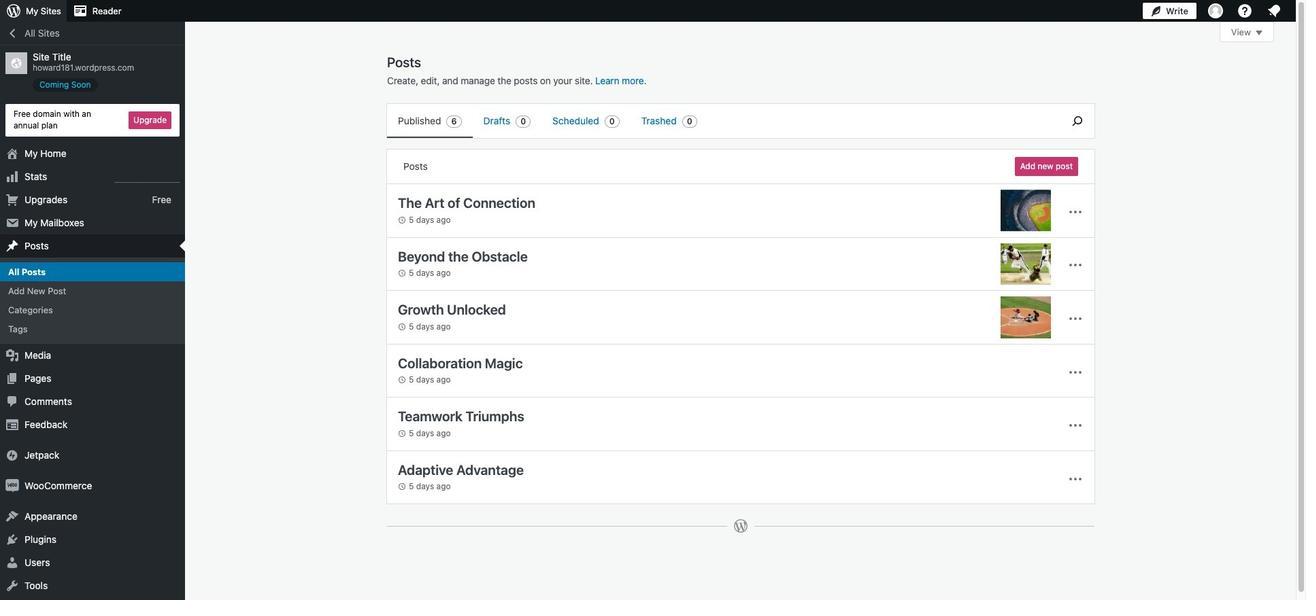 Task type: locate. For each thing, give the bounding box(es) containing it.
closed image
[[1256, 31, 1263, 35]]

open search image
[[1061, 113, 1095, 129]]

my profile image
[[1208, 3, 1223, 18]]

5 toggle menu image from the top
[[1068, 418, 1084, 434]]

None search field
[[1061, 104, 1095, 138]]

6 toggle menu image from the top
[[1068, 471, 1084, 488]]

help image
[[1237, 3, 1253, 19]]

0 vertical spatial img image
[[5, 449, 19, 463]]

1 vertical spatial img image
[[5, 480, 19, 494]]

2 img image from the top
[[5, 480, 19, 494]]

img image
[[5, 449, 19, 463], [5, 480, 19, 494]]

menu
[[387, 104, 1054, 138]]

main content
[[386, 22, 1274, 548]]

manage your notifications image
[[1266, 3, 1283, 19]]

1 toggle menu image from the top
[[1068, 204, 1084, 220]]

toggle menu image
[[1068, 204, 1084, 220], [1068, 257, 1084, 274], [1068, 311, 1084, 327], [1068, 364, 1084, 381], [1068, 418, 1084, 434], [1068, 471, 1084, 488]]

highest hourly views 0 image
[[115, 174, 180, 183]]



Task type: describe. For each thing, give the bounding box(es) containing it.
1 img image from the top
[[5, 449, 19, 463]]

3 toggle menu image from the top
[[1068, 311, 1084, 327]]

4 toggle menu image from the top
[[1068, 364, 1084, 381]]

2 toggle menu image from the top
[[1068, 257, 1084, 274]]



Task type: vqa. For each thing, say whether or not it's contained in the screenshot.
Main Content
yes



